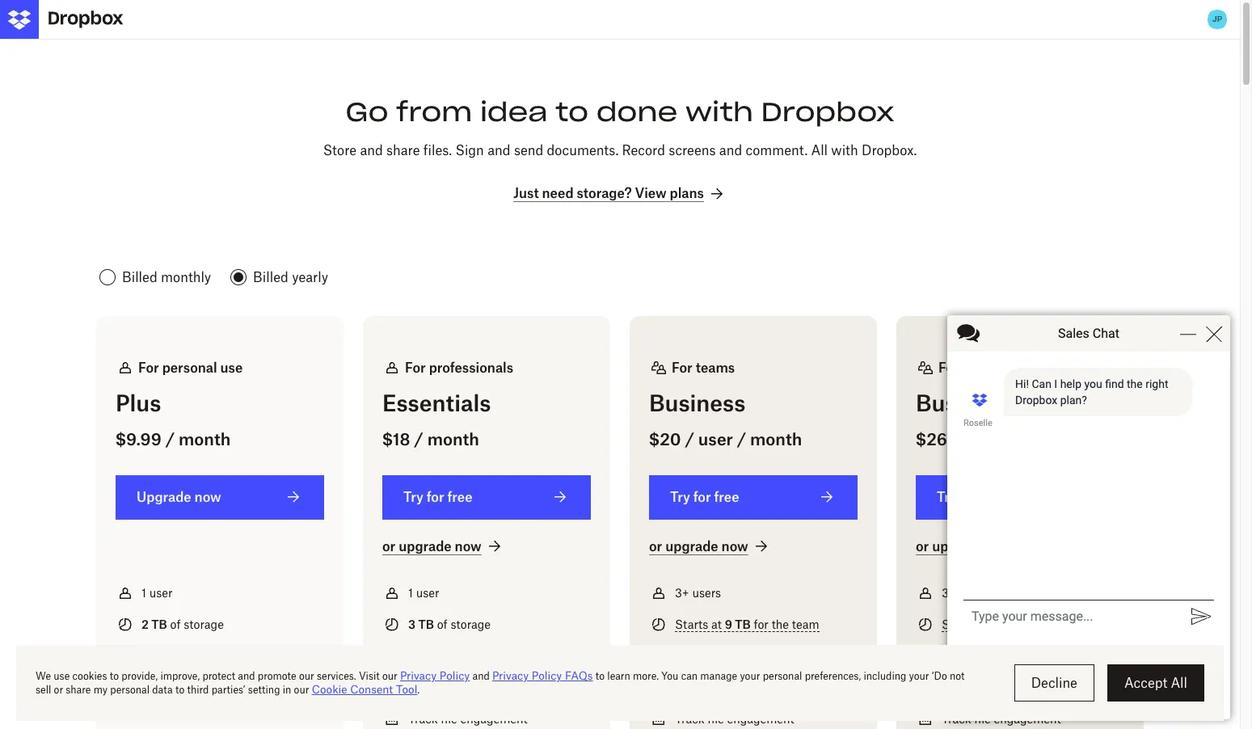 Task type: locate. For each thing, give the bounding box(es) containing it.
and
[[360, 143, 383, 159], [488, 143, 511, 159], [719, 143, 742, 159]]

to down 9
[[727, 681, 737, 694]]

2 3+ from the left
[[942, 586, 956, 600]]

2 horizontal spatial try for free link
[[916, 475, 1125, 520]]

1 horizontal spatial or upgrade now link
[[649, 537, 771, 557]]

2 horizontal spatial free
[[981, 489, 1006, 505]]

plus up $9.99
[[116, 390, 161, 417]]

delivery
[[995, 649, 1037, 663]]

/ for business
[[685, 429, 695, 449]]

track
[[408, 712, 438, 726], [675, 712, 705, 726], [942, 712, 972, 726]]

or for business
[[649, 538, 662, 554]]

1 1 user from the left
[[142, 586, 173, 600]]

for left personal
[[138, 359, 159, 376]]

for left the 'companies'
[[939, 359, 960, 376]]

storage right 3
[[451, 618, 491, 631]]

0 horizontal spatial 3+
[[675, 586, 689, 600]]

1 business from the left
[[649, 390, 746, 417]]

4 files from the left
[[1074, 681, 1096, 694]]

days for 3+ users
[[698, 681, 723, 694]]

try down $20
[[670, 489, 690, 505]]

3 tb of storage
[[408, 618, 491, 631]]

to down 3 tb of storage
[[460, 681, 470, 694]]

storage
[[184, 618, 224, 631], [451, 618, 491, 631]]

0 horizontal spatial days
[[159, 681, 185, 694]]

try for free link for business plus
[[916, 475, 1125, 520]]

2 horizontal spatial 1
[[942, 681, 947, 694]]

2 horizontal spatial tb
[[735, 618, 751, 631]]

try for free link for essentials
[[382, 475, 591, 520]]

1 horizontal spatial try
[[670, 489, 690, 505]]

0 horizontal spatial and
[[360, 143, 383, 159]]

0 horizontal spatial tb
[[151, 618, 167, 631]]

$9.99 / month
[[116, 429, 231, 449]]

2 billed from the left
[[253, 269, 289, 286]]

2 upgrade from the left
[[666, 538, 719, 554]]

3 deleted from the left
[[781, 681, 821, 694]]

3+ up large
[[942, 586, 956, 600]]

/ for business plus
[[952, 429, 961, 449]]

or upgrade now link for business
[[649, 537, 771, 557]]

user up 3 tb of storage
[[416, 586, 439, 600]]

for up essentials
[[405, 359, 426, 376]]

try for free link down $20 / user / month
[[649, 475, 858, 520]]

180 down starts
[[675, 681, 695, 694]]

for professionals
[[405, 359, 514, 376]]

users for business plus
[[959, 586, 988, 600]]

3 or upgrade now from the left
[[916, 538, 1015, 554]]

for down the $26 / user / month
[[960, 489, 978, 505]]

large file delivery up to 250 gb
[[942, 649, 1113, 663]]

users up large
[[959, 586, 988, 600]]

0 horizontal spatial upgrade
[[399, 538, 452, 554]]

1 days from the left
[[159, 681, 185, 694]]

0 horizontal spatial business
[[649, 390, 746, 417]]

1 horizontal spatial of
[[437, 618, 448, 631]]

days down the at
[[698, 681, 723, 694]]

for for business
[[672, 359, 693, 376]]

tb right 9
[[735, 618, 751, 631]]

documents.
[[547, 143, 619, 159]]

0 horizontal spatial 3+ users
[[675, 586, 721, 600]]

now for business plus
[[989, 538, 1015, 554]]

2 horizontal spatial or upgrade now
[[916, 538, 1015, 554]]

plus
[[116, 390, 161, 417], [1018, 390, 1064, 417]]

1 left year
[[942, 681, 947, 694]]

tb
[[151, 618, 167, 631], [418, 618, 434, 631], [735, 618, 751, 631]]

0 horizontal spatial track file engagement
[[408, 712, 528, 726]]

0 horizontal spatial try for free
[[403, 489, 473, 505]]

3 track file engagement from the left
[[942, 712, 1061, 726]]

2 users from the left
[[959, 586, 988, 600]]

1 free from the left
[[448, 489, 473, 505]]

3 engagement from the left
[[994, 712, 1061, 726]]

just
[[513, 185, 539, 202]]

2 for from the left
[[405, 359, 426, 376]]

None radio
[[96, 265, 214, 290]]

business plus
[[916, 390, 1064, 417]]

$20
[[649, 429, 681, 449]]

users up the at
[[692, 586, 721, 600]]

1 horizontal spatial billed
[[253, 269, 289, 286]]

go from idea to done with dropbox
[[346, 95, 895, 129]]

4 for from the left
[[939, 359, 960, 376]]

180 down 3
[[408, 681, 428, 694]]

1 or from the left
[[382, 538, 396, 554]]

or upgrade now link for essentials
[[382, 537, 504, 557]]

try for free
[[403, 489, 473, 505], [670, 489, 739, 505], [937, 489, 1006, 505]]

0 horizontal spatial of
[[170, 618, 181, 631]]

store
[[323, 143, 357, 159]]

billed left monthly at the top left of the page
[[122, 269, 157, 286]]

tb right 3
[[418, 618, 434, 631]]

1 horizontal spatial track
[[675, 712, 705, 726]]

1 vertical spatial with
[[831, 143, 858, 159]]

0 horizontal spatial try for free link
[[382, 475, 591, 520]]

1 horizontal spatial 1
[[408, 586, 413, 600]]

users
[[692, 586, 721, 600], [959, 586, 988, 600]]

1 billed from the left
[[122, 269, 157, 286]]

for down $20 / user / month
[[693, 489, 711, 505]]

2 horizontal spatial or
[[916, 538, 929, 554]]

1 horizontal spatial engagement
[[727, 712, 794, 726]]

2 of from the left
[[437, 618, 448, 631]]

comment.
[[746, 143, 808, 159]]

dropbox
[[761, 95, 895, 129]]

1 horizontal spatial business
[[916, 390, 1013, 417]]

180 days to restore deleted files
[[408, 681, 579, 694], [675, 681, 846, 694]]

1 of from the left
[[170, 618, 181, 631]]

3 free from the left
[[981, 489, 1006, 505]]

0 horizontal spatial or upgrade now
[[382, 538, 482, 554]]

business for business
[[649, 390, 746, 417]]

1 files from the left
[[285, 681, 307, 694]]

1 up 3
[[408, 586, 413, 600]]

1 tb from the left
[[151, 618, 167, 631]]

try for free for essentials
[[403, 489, 473, 505]]

1 horizontal spatial track file engagement
[[675, 712, 794, 726]]

1 3+ from the left
[[675, 586, 689, 600]]

2 horizontal spatial try for free
[[937, 489, 1006, 505]]

tb for 3 tb
[[418, 618, 434, 631]]

business down "for companies" on the right of the page
[[916, 390, 1013, 417]]

billed for billed yearly
[[253, 269, 289, 286]]

try for free down $20 / user / month
[[670, 489, 739, 505]]

team
[[792, 618, 820, 631]]

3 or from the left
[[916, 538, 929, 554]]

upgrade for business plus
[[932, 538, 985, 554]]

business for business plus
[[916, 390, 1013, 417]]

1 or upgrade now from the left
[[382, 538, 482, 554]]

month
[[179, 429, 231, 449], [427, 429, 479, 449], [750, 429, 802, 449], [1017, 429, 1069, 449]]

for left teams at the right
[[672, 359, 693, 376]]

try
[[403, 489, 424, 505], [670, 489, 690, 505], [937, 489, 957, 505]]

5 / from the left
[[952, 429, 961, 449]]

3+ up starts
[[675, 586, 689, 600]]

3 try for free from the left
[[937, 489, 1006, 505]]

2
[[142, 618, 149, 631]]

3+
[[675, 586, 689, 600], [942, 586, 956, 600]]

2 tb from the left
[[418, 618, 434, 631]]

1 try for free from the left
[[403, 489, 473, 505]]

try for free for business plus
[[937, 489, 1006, 505]]

3 / from the left
[[685, 429, 695, 449]]

1 up 2
[[142, 586, 146, 600]]

plus down the 'companies'
[[1018, 390, 1064, 417]]

2 horizontal spatial or upgrade now link
[[916, 538, 1038, 555]]

1 horizontal spatial with
[[831, 143, 858, 159]]

use
[[220, 359, 243, 376]]

1 horizontal spatial tb
[[418, 618, 434, 631]]

1 horizontal spatial storage
[[451, 618, 491, 631]]

starts at 9 tb for the team
[[675, 618, 820, 631]]

2 3+ users from the left
[[942, 586, 988, 600]]

gb
[[1095, 649, 1113, 663]]

1 track file engagement from the left
[[408, 712, 528, 726]]

billed
[[122, 269, 157, 286], [253, 269, 289, 286]]

1 plus from the left
[[116, 390, 161, 417]]

days
[[159, 681, 185, 694], [431, 681, 457, 694], [698, 681, 723, 694]]

and right screens
[[719, 143, 742, 159]]

free down $20 / user / month
[[714, 489, 739, 505]]

with
[[686, 95, 753, 129], [831, 143, 858, 159]]

for for business plus
[[960, 489, 978, 505]]

2 horizontal spatial track
[[942, 712, 972, 726]]

/
[[165, 429, 175, 449], [414, 429, 424, 449], [685, 429, 695, 449], [737, 429, 746, 449], [952, 429, 961, 449], [1003, 429, 1013, 449]]

2 try for free link from the left
[[649, 475, 858, 520]]

0 horizontal spatial with
[[686, 95, 753, 129]]

1 user
[[142, 586, 173, 600], [408, 586, 439, 600]]

1 try from the left
[[403, 489, 424, 505]]

1 horizontal spatial or upgrade now
[[649, 538, 749, 554]]

at
[[712, 618, 722, 631]]

and right 'sign'
[[488, 143, 511, 159]]

3 files from the left
[[824, 681, 846, 694]]

/ for plus
[[165, 429, 175, 449]]

None radio
[[227, 265, 332, 290]]

storage for 3 tb of storage
[[451, 618, 491, 631]]

users for business
[[692, 586, 721, 600]]

of right 3
[[437, 618, 448, 631]]

3 track from the left
[[942, 712, 972, 726]]

2 try for free from the left
[[670, 489, 739, 505]]

0 horizontal spatial billed
[[122, 269, 157, 286]]

0 horizontal spatial 180 days to restore deleted files
[[408, 681, 579, 694]]

1 horizontal spatial or
[[649, 538, 662, 554]]

year
[[950, 681, 974, 694]]

free down $18 / month
[[448, 489, 473, 505]]

1 track from the left
[[408, 712, 438, 726]]

upgrade for business
[[666, 538, 719, 554]]

try for free link
[[382, 475, 591, 520], [649, 475, 858, 520], [916, 475, 1125, 520]]

now
[[195, 489, 221, 505], [455, 538, 482, 554], [722, 538, 749, 554], [989, 538, 1015, 554]]

1 horizontal spatial try for free link
[[649, 475, 858, 520]]

0 horizontal spatial plus
[[116, 390, 161, 417]]

1 horizontal spatial try for free
[[670, 489, 739, 505]]

0 horizontal spatial engagement
[[461, 712, 528, 726]]

0 horizontal spatial 1
[[142, 586, 146, 600]]

try for business
[[670, 489, 690, 505]]

or for business plus
[[916, 538, 929, 554]]

1
[[142, 586, 146, 600], [408, 586, 413, 600], [942, 681, 947, 694]]

1 restore from the left
[[202, 681, 239, 694]]

3 try for free link from the left
[[916, 475, 1125, 520]]

2 try from the left
[[670, 489, 690, 505]]

of for 2 tb
[[170, 618, 181, 631]]

1 horizontal spatial 180 days to restore deleted files
[[675, 681, 846, 694]]

1 horizontal spatial 1 user
[[408, 586, 439, 600]]

2 horizontal spatial days
[[698, 681, 723, 694]]

2 horizontal spatial engagement
[[994, 712, 1061, 726]]

1 horizontal spatial users
[[959, 586, 988, 600]]

0 vertical spatial with
[[686, 95, 753, 129]]

days right 30
[[159, 681, 185, 694]]

2 horizontal spatial and
[[719, 143, 742, 159]]

free for business
[[714, 489, 739, 505]]

3 for from the left
[[672, 359, 693, 376]]

try for free link down the $26 / user / month
[[916, 475, 1125, 520]]

1 horizontal spatial 3+ users
[[942, 586, 988, 600]]

1 horizontal spatial free
[[714, 489, 739, 505]]

3 days from the left
[[698, 681, 723, 694]]

restore down 3 tb of storage
[[473, 681, 511, 694]]

try for free link down $18 / month
[[382, 475, 591, 520]]

2 track from the left
[[675, 712, 705, 726]]

tb right 2
[[151, 618, 167, 631]]

0 horizontal spatial try
[[403, 489, 424, 505]]

of
[[170, 618, 181, 631], [437, 618, 448, 631]]

0 horizontal spatial users
[[692, 586, 721, 600]]

1 3+ users from the left
[[675, 586, 721, 600]]

0 horizontal spatial track
[[408, 712, 438, 726]]

from
[[396, 95, 472, 129]]

billed monthly
[[122, 269, 211, 286]]

track for business plus
[[942, 712, 972, 726]]

engagement
[[461, 712, 528, 726], [727, 712, 794, 726], [994, 712, 1061, 726]]

billed for billed monthly
[[122, 269, 157, 286]]

30 days to restore deleted files
[[142, 681, 307, 694]]

of right 2
[[170, 618, 181, 631]]

4 / from the left
[[737, 429, 746, 449]]

track file engagement for essentials
[[408, 712, 528, 726]]

business down for teams
[[649, 390, 746, 417]]

try down $18
[[403, 489, 424, 505]]

1 for 2
[[142, 586, 146, 600]]

restore right 30
[[202, 681, 239, 694]]

files
[[285, 681, 307, 694], [557, 681, 579, 694], [824, 681, 846, 694], [1074, 681, 1096, 694]]

180
[[408, 681, 428, 694], [675, 681, 695, 694]]

0 horizontal spatial 1 user
[[142, 586, 173, 600]]

go
[[346, 95, 389, 129]]

3 try from the left
[[937, 489, 957, 505]]

for teams
[[672, 359, 735, 376]]

1 storage from the left
[[184, 618, 224, 631]]

or upgrade now for business plus
[[916, 538, 1015, 554]]

2 horizontal spatial track file engagement
[[942, 712, 1061, 726]]

1 180 days to restore deleted files from the left
[[408, 681, 579, 694]]

2 horizontal spatial upgrade
[[932, 538, 985, 554]]

yearly
[[292, 269, 328, 286]]

0 horizontal spatial or upgrade now link
[[382, 537, 504, 557]]

2 1 user from the left
[[408, 586, 439, 600]]

try for free link for business
[[649, 475, 858, 520]]

2 or from the left
[[649, 538, 662, 554]]

2 days from the left
[[431, 681, 457, 694]]

2 or upgrade now from the left
[[649, 538, 749, 554]]

3+ users up large
[[942, 586, 988, 600]]

1 user up 2
[[142, 586, 173, 600]]

1 engagement from the left
[[461, 712, 528, 726]]

3 month from the left
[[750, 429, 802, 449]]

user up '2 tb of storage'
[[149, 586, 173, 600]]

1 user up 3
[[408, 586, 439, 600]]

for
[[427, 489, 444, 505], [693, 489, 711, 505], [960, 489, 978, 505], [754, 618, 769, 631]]

try for free down $18 / month
[[403, 489, 473, 505]]

days down 3 tb of storage
[[431, 681, 457, 694]]

for
[[138, 359, 159, 376], [405, 359, 426, 376], [672, 359, 693, 376], [939, 359, 960, 376]]

user down business plus
[[965, 429, 999, 449]]

or
[[382, 538, 396, 554], [649, 538, 662, 554], [916, 538, 929, 554]]

1 horizontal spatial plus
[[1018, 390, 1064, 417]]

0 horizontal spatial storage
[[184, 618, 224, 631]]

plans
[[670, 185, 704, 202]]

try down '$26'
[[937, 489, 957, 505]]

1 horizontal spatial 180
[[675, 681, 695, 694]]

1 upgrade from the left
[[399, 538, 452, 554]]

restore down delivery
[[990, 681, 1028, 694]]

deleted
[[242, 681, 282, 694], [514, 681, 554, 694], [781, 681, 821, 694], [1031, 681, 1071, 694]]

2 / from the left
[[414, 429, 424, 449]]

track file engagement
[[408, 712, 528, 726], [675, 712, 794, 726], [942, 712, 1061, 726]]

1 try for free link from the left
[[382, 475, 591, 520]]

restore down 'starts at 9 tb for the team'
[[740, 681, 778, 694]]

0 horizontal spatial or
[[382, 538, 396, 554]]

upgrade now link
[[116, 475, 324, 520]]

share
[[387, 143, 420, 159]]

1 horizontal spatial 3+
[[942, 586, 956, 600]]

1 horizontal spatial and
[[488, 143, 511, 159]]

storage right 2
[[184, 618, 224, 631]]

of for 3 tb
[[437, 618, 448, 631]]

view
[[635, 185, 667, 202]]

try for free down the $26 / user / month
[[937, 489, 1006, 505]]

180 days to restore deleted files down 'starts at 9 tb for the team'
[[675, 681, 846, 694]]

250
[[1070, 649, 1093, 663]]

3 upgrade from the left
[[932, 538, 985, 554]]

track file engagement for business plus
[[942, 712, 1061, 726]]

1 horizontal spatial upgrade
[[666, 538, 719, 554]]

now for essentials
[[455, 538, 482, 554]]

0 horizontal spatial 180
[[408, 681, 428, 694]]

2 storage from the left
[[451, 618, 491, 631]]

free for essentials
[[448, 489, 473, 505]]

2 deleted from the left
[[514, 681, 554, 694]]

upgrade
[[399, 538, 452, 554], [666, 538, 719, 554], [932, 538, 985, 554]]

try for business plus
[[937, 489, 957, 505]]

2 business from the left
[[916, 390, 1013, 417]]

teams
[[696, 359, 735, 376]]

180 days to restore deleted files down 3 tb of storage
[[408, 681, 579, 694]]

or upgrade now for business
[[649, 538, 749, 554]]

2 horizontal spatial try
[[937, 489, 957, 505]]

2 free from the left
[[714, 489, 739, 505]]

for for essentials
[[405, 359, 426, 376]]

2 restore from the left
[[473, 681, 511, 694]]

all
[[811, 143, 828, 159]]

free down the $26 / user / month
[[981, 489, 1006, 505]]

to
[[556, 95, 589, 129], [1057, 649, 1067, 663], [188, 681, 199, 694], [460, 681, 470, 694], [727, 681, 737, 694], [977, 681, 987, 694]]

up
[[1040, 649, 1054, 663]]

1 for from the left
[[138, 359, 159, 376]]

and left 'share'
[[360, 143, 383, 159]]

1 users from the left
[[692, 586, 721, 600]]

user
[[698, 429, 733, 449], [965, 429, 999, 449], [149, 586, 173, 600], [416, 586, 439, 600]]

3+ users up starts
[[675, 586, 721, 600]]

2 and from the left
[[488, 143, 511, 159]]

with up screens
[[686, 95, 753, 129]]

1 horizontal spatial days
[[431, 681, 457, 694]]

1 / from the left
[[165, 429, 175, 449]]

file
[[976, 649, 992, 663], [441, 712, 457, 726], [708, 712, 724, 726], [975, 712, 991, 726]]

3+ for business
[[675, 586, 689, 600]]

with right the all in the right top of the page
[[831, 143, 858, 159]]

3+ users
[[675, 586, 721, 600], [942, 586, 988, 600]]

0 horizontal spatial free
[[448, 489, 473, 505]]

user right $20
[[698, 429, 733, 449]]

for down $18 / month
[[427, 489, 444, 505]]

billed left yearly
[[253, 269, 289, 286]]



Task type: describe. For each thing, give the bounding box(es) containing it.
engagement for business plus
[[994, 712, 1061, 726]]

1 year to restore deleted files
[[942, 681, 1096, 694]]

2 month from the left
[[427, 429, 479, 449]]

try for essentials
[[403, 489, 424, 505]]

upgrade now
[[137, 489, 221, 505]]

professionals
[[429, 359, 514, 376]]

record
[[622, 143, 665, 159]]

3+ users for business plus
[[942, 586, 988, 600]]

1 deleted from the left
[[242, 681, 282, 694]]

upgrade
[[137, 489, 191, 505]]

3+ for business plus
[[942, 586, 956, 600]]

$9.99
[[116, 429, 162, 449]]

for personal use
[[138, 359, 243, 376]]

sign
[[456, 143, 484, 159]]

for for essentials
[[427, 489, 444, 505]]

store and share files. sign and send documents. record screens and comment. all with dropbox.
[[323, 143, 917, 159]]

for left the on the right bottom of page
[[754, 618, 769, 631]]

for for plus
[[138, 359, 159, 376]]

3 restore from the left
[[740, 681, 778, 694]]

1 month from the left
[[179, 429, 231, 449]]

need
[[542, 185, 574, 202]]

1 for 3
[[408, 586, 413, 600]]

send
[[514, 143, 544, 159]]

now for business
[[722, 538, 749, 554]]

30
[[142, 681, 157, 694]]

$20 / user / month
[[649, 429, 802, 449]]

to up documents. at the top left of the page
[[556, 95, 589, 129]]

4 deleted from the left
[[1031, 681, 1071, 694]]

4 restore from the left
[[990, 681, 1028, 694]]

to right year
[[977, 681, 987, 694]]

essentials
[[382, 390, 491, 417]]

try for free for business
[[670, 489, 739, 505]]

large
[[942, 649, 973, 663]]

personal
[[162, 359, 217, 376]]

jp button
[[1205, 6, 1231, 32]]

3
[[408, 618, 416, 631]]

2 plus from the left
[[1018, 390, 1064, 417]]

6 / from the left
[[1003, 429, 1013, 449]]

done
[[596, 95, 678, 129]]

jp
[[1213, 14, 1223, 24]]

or upgrade now for essentials
[[382, 538, 482, 554]]

$18
[[382, 429, 410, 449]]

engagement for essentials
[[461, 712, 528, 726]]

billed yearly
[[253, 269, 328, 286]]

3+ users for business
[[675, 586, 721, 600]]

3 tb from the left
[[735, 618, 751, 631]]

companies
[[963, 359, 1032, 376]]

track for essentials
[[408, 712, 438, 726]]

3 and from the left
[[719, 143, 742, 159]]

for for business
[[693, 489, 711, 505]]

just need storage? view plans link
[[513, 184, 727, 204]]

free for business plus
[[981, 489, 1006, 505]]

2 track file engagement from the left
[[675, 712, 794, 726]]

storage?
[[577, 185, 632, 202]]

$26 / user / month
[[916, 429, 1069, 449]]

for companies
[[939, 359, 1032, 376]]

$18 / month
[[382, 429, 479, 449]]

days for 1 user
[[159, 681, 185, 694]]

files.
[[424, 143, 452, 159]]

to right 30
[[188, 681, 199, 694]]

to right up
[[1057, 649, 1067, 663]]

$26
[[916, 429, 948, 449]]

2 files from the left
[[557, 681, 579, 694]]

2 engagement from the left
[[727, 712, 794, 726]]

storage for 2 tb of storage
[[184, 618, 224, 631]]

2 tb of storage
[[142, 618, 224, 631]]

screens
[[669, 143, 716, 159]]

tb for 2 tb
[[151, 618, 167, 631]]

upgrade for essentials
[[399, 538, 452, 554]]

2 180 from the left
[[675, 681, 695, 694]]

the
[[772, 618, 789, 631]]

starts
[[675, 618, 709, 631]]

4 month from the left
[[1017, 429, 1069, 449]]

1 and from the left
[[360, 143, 383, 159]]

1 user for 3
[[408, 586, 439, 600]]

monthly
[[161, 269, 211, 286]]

9
[[725, 618, 732, 631]]

or upgrade now link for business plus
[[916, 538, 1038, 555]]

1 user for 2
[[142, 586, 173, 600]]

2 180 days to restore deleted files from the left
[[675, 681, 846, 694]]

idea
[[480, 95, 548, 129]]

dropbox.
[[862, 143, 917, 159]]

just need storage? view plans
[[513, 185, 704, 202]]

for for business plus
[[939, 359, 960, 376]]

/ for essentials
[[414, 429, 424, 449]]

1 180 from the left
[[408, 681, 428, 694]]

or for essentials
[[382, 538, 396, 554]]



Task type: vqa. For each thing, say whether or not it's contained in the screenshot.
2 TB of storage
yes



